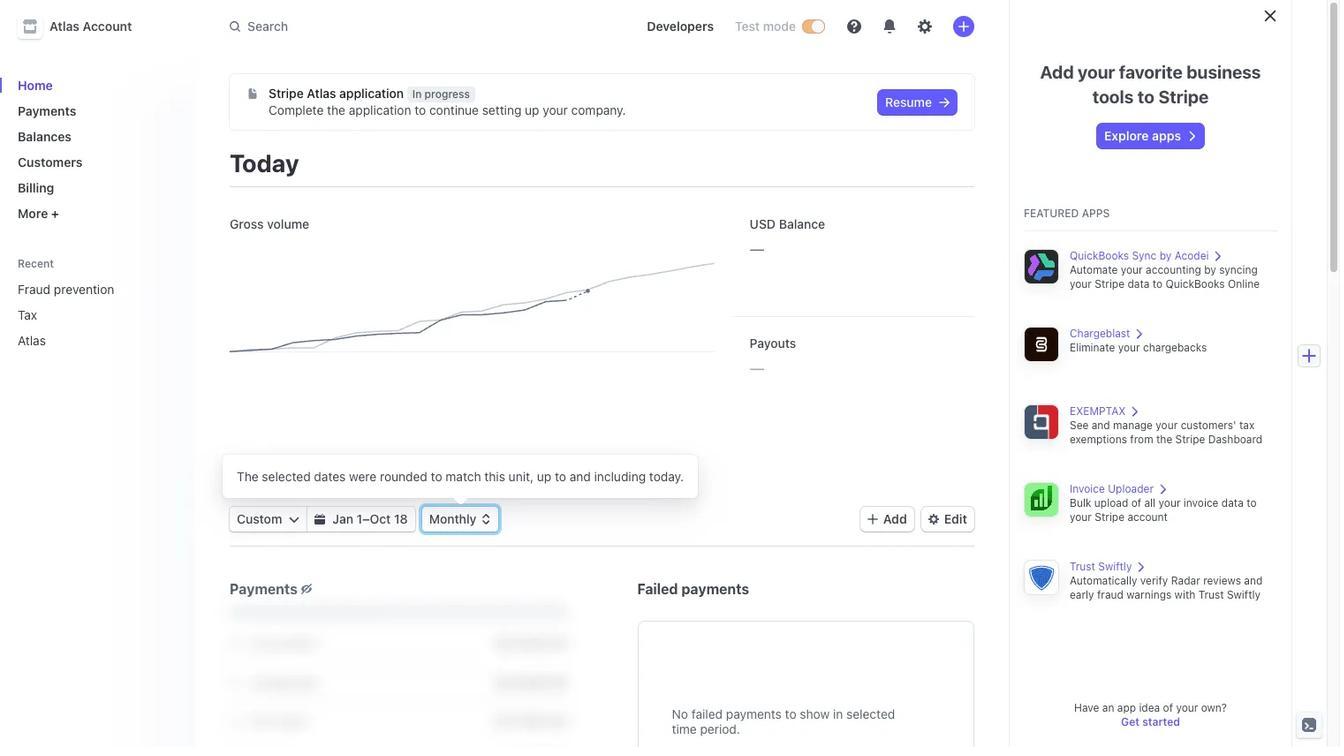 Task type: vqa. For each thing, say whether or not it's contained in the screenshot.
exemptions
yes



Task type: describe. For each thing, give the bounding box(es) containing it.
business
[[1187, 62, 1261, 82]]

have
[[1074, 702, 1099, 715]]

0 vertical spatial selected
[[262, 469, 311, 484]]

payments inside "link"
[[18, 103, 76, 118]]

exemptax
[[1070, 405, 1126, 418]]

to inside the 'bulk upload of all your invoice data to your stripe account'
[[1247, 497, 1257, 510]]

to inside no failed payments to show in selected time period.
[[785, 707, 797, 722]]

match
[[446, 469, 481, 484]]

custom button
[[230, 507, 307, 532]]

dates
[[314, 469, 346, 484]]

$22,000.00
[[495, 675, 567, 690]]

developers link
[[640, 12, 721, 41]]

fraud prevention link
[[11, 275, 156, 304]]

pin to navigation image for atlas
[[164, 334, 178, 348]]

selected inside no failed payments to show in selected time period.
[[847, 707, 895, 722]]

eliminate your chargebacks
[[1070, 341, 1207, 354]]

automate
[[1070, 263, 1118, 277]]

payments grid
[[230, 625, 567, 747]]

manage
[[1113, 419, 1153, 432]]

company.
[[571, 102, 626, 118]]

0 horizontal spatial svg image
[[247, 88, 258, 99]]

including
[[594, 469, 646, 484]]

from
[[1130, 433, 1154, 446]]

your down bulk in the bottom of the page
[[1070, 511, 1092, 524]]

fraud
[[1097, 588, 1124, 602]]

help image
[[847, 19, 861, 34]]

exemptions
[[1070, 433, 1127, 446]]

your
[[230, 462, 282, 491]]

usd
[[750, 216, 776, 231]]

tax link
[[11, 300, 156, 330]]

no
[[672, 707, 688, 722]]

no failed payments to show in selected time period.
[[672, 707, 895, 737]]

usd balance —
[[750, 216, 825, 259]]

quickbooks sync by acodei image
[[1024, 249, 1059, 285]]

the selected dates were rounded to match this unit, up to and including today.
[[237, 469, 684, 484]]

1 horizontal spatial payments
[[230, 581, 298, 597]]

quickbooks sync by acodei
[[1070, 249, 1209, 262]]

recent navigation links element
[[0, 249, 194, 355]]

add for add your favorite business tools to stripe
[[1040, 62, 1074, 82]]

customers
[[18, 155, 83, 170]]

account
[[83, 19, 132, 34]]

$15,000.00
[[495, 713, 567, 728]]

continue
[[429, 102, 479, 118]]

get
[[1121, 716, 1140, 729]]

tax
[[18, 307, 37, 322]]

stripe inside see and manage your customers' tax exemptions from the stripe dashboard
[[1176, 433, 1205, 446]]

billing
[[18, 180, 54, 195]]

by inside automate your accounting by syncing your stripe data to quickbooks online
[[1204, 263, 1217, 277]]

eliminate
[[1070, 341, 1115, 354]]

developers
[[647, 19, 714, 34]]

overview
[[288, 462, 392, 491]]

pin to navigation image
[[164, 308, 178, 322]]

complete
[[269, 102, 324, 118]]

edit
[[944, 512, 967, 527]]

automate your accounting by syncing your stripe data to quickbooks online
[[1070, 263, 1260, 291]]

payouts
[[750, 336, 796, 351]]

explore apps link
[[1097, 124, 1204, 148]]

trust inside automatically verify radar reviews and early fraud warnings with trust swiftly
[[1199, 588, 1224, 602]]

the
[[237, 469, 259, 484]]

core navigation links element
[[11, 71, 180, 228]]

+
[[51, 206, 59, 221]]

chargebacks
[[1143, 341, 1207, 354]]

dashboard
[[1208, 433, 1263, 446]]

trust swiftly
[[1070, 560, 1132, 573]]

tools
[[1093, 87, 1134, 107]]

your inside stripe atlas application in progress complete the application to continue setting up your company.
[[543, 102, 568, 118]]

toolbar containing add
[[860, 507, 975, 532]]

all
[[1145, 497, 1156, 510]]

explore
[[1104, 128, 1149, 143]]

atlas account button
[[18, 14, 150, 39]]

show
[[800, 707, 830, 722]]

volume
[[267, 216, 309, 231]]

Search search field
[[219, 10, 619, 43]]

oct
[[370, 512, 391, 527]]

time period.
[[672, 722, 740, 737]]

fraud prevention
[[18, 282, 114, 297]]

data inside automate your accounting by syncing your stripe data to quickbooks online
[[1128, 277, 1150, 291]]

to right unit,
[[555, 469, 566, 484]]

upload
[[1095, 497, 1129, 510]]

to inside stripe atlas application in progress complete the application to continue setting up your company.
[[415, 102, 426, 118]]

syncing
[[1219, 263, 1258, 277]]

reviews
[[1203, 574, 1241, 588]]

svg image inside resume link
[[939, 97, 950, 108]]

explore apps
[[1104, 128, 1181, 143]]

and inside automatically verify radar reviews and early fraud warnings with trust swiftly
[[1244, 574, 1263, 588]]

bulk
[[1070, 497, 1092, 510]]

swiftly inside automatically verify radar reviews and early fraud warnings with trust swiftly
[[1227, 588, 1261, 602]]

uploader
[[1108, 482, 1154, 496]]

customers link
[[11, 148, 180, 177]]

— inside usd balance —
[[750, 239, 765, 259]]

mode
[[763, 19, 796, 34]]

2 svg image from the left
[[315, 514, 325, 525]]

the inside see and manage your customers' tax exemptions from the stripe dashboard
[[1157, 433, 1173, 446]]

verify
[[1140, 574, 1168, 588]]

invoice
[[1184, 497, 1219, 510]]

accounting
[[1146, 263, 1201, 277]]

atlas for atlas account
[[49, 19, 80, 34]]

billing link
[[11, 173, 180, 202]]

your inside see and manage your customers' tax exemptions from the stripe dashboard
[[1156, 419, 1178, 432]]

gross volume
[[230, 216, 309, 231]]

favorite
[[1119, 62, 1183, 82]]

your inside "add your favorite business tools to stripe"
[[1078, 62, 1115, 82]]

failed
[[692, 707, 723, 722]]

quickbooks inside automate your accounting by syncing your stripe data to quickbooks online
[[1166, 277, 1225, 291]]

0 vertical spatial application
[[339, 86, 404, 101]]

exemptax image
[[1024, 405, 1059, 440]]

tax
[[1240, 419, 1255, 432]]



Task type: locate. For each thing, give the bounding box(es) containing it.
resume link
[[878, 90, 957, 115]]

0 vertical spatial —
[[750, 239, 765, 259]]

1 vertical spatial trust
[[1199, 588, 1224, 602]]

0 vertical spatial payments
[[18, 103, 76, 118]]

application left continue
[[349, 102, 411, 118]]

atlas for atlas link
[[18, 333, 46, 348]]

2 horizontal spatial atlas
[[307, 86, 336, 101]]

home link
[[11, 71, 180, 100]]

0 vertical spatial and
[[1092, 419, 1110, 432]]

row
[[230, 741, 567, 747]]

this
[[485, 469, 505, 484]]

0 horizontal spatial the
[[327, 102, 345, 118]]

the inside stripe atlas application in progress complete the application to continue setting up your company.
[[327, 102, 345, 118]]

setting
[[482, 102, 522, 118]]

add
[[1040, 62, 1074, 82], [883, 512, 907, 527]]

stripe up complete
[[269, 86, 304, 101]]

1 horizontal spatial atlas
[[49, 19, 80, 34]]

0 vertical spatial of
[[1131, 497, 1142, 510]]

apps
[[1082, 207, 1110, 220]]

stripe down automate
[[1095, 277, 1125, 291]]

stripe inside automate your accounting by syncing your stripe data to quickbooks online
[[1095, 277, 1125, 291]]

pin to navigation image for fraud prevention
[[164, 282, 178, 296]]

2 pin to navigation image from the top
[[164, 334, 178, 348]]

own?
[[1201, 702, 1227, 715]]

by up accounting
[[1160, 249, 1172, 262]]

— down usd
[[750, 239, 765, 259]]

gross
[[230, 216, 264, 231]]

svg image right the resume
[[939, 97, 950, 108]]

in
[[412, 87, 422, 101]]

1 horizontal spatial add
[[1040, 62, 1074, 82]]

data right invoice
[[1222, 497, 1244, 510]]

balances link
[[11, 122, 180, 151]]

account
[[1128, 511, 1168, 524]]

0 horizontal spatial payments
[[18, 103, 76, 118]]

and inside see and manage your customers' tax exemptions from the stripe dashboard
[[1092, 419, 1110, 432]]

svg image
[[247, 88, 258, 99], [939, 97, 950, 108]]

settings image
[[918, 19, 932, 34]]

automatically
[[1070, 574, 1138, 588]]

—
[[750, 239, 765, 259], [750, 358, 765, 378]]

1 — from the top
[[750, 239, 765, 259]]

edit button
[[921, 507, 975, 532]]

data down 'quickbooks sync by acodei'
[[1128, 277, 1150, 291]]

to inside automate your accounting by syncing your stripe data to quickbooks online
[[1153, 277, 1163, 291]]

1 vertical spatial selected
[[847, 707, 895, 722]]

data inside the 'bulk upload of all your invoice data to your stripe account'
[[1222, 497, 1244, 510]]

atlas down 'tax'
[[18, 333, 46, 348]]

of inside the 'bulk upload of all your invoice data to your stripe account'
[[1131, 497, 1142, 510]]

add your favorite business tools to stripe
[[1040, 62, 1261, 107]]

and up exemptions
[[1092, 419, 1110, 432]]

balance
[[779, 216, 825, 231]]

0 vertical spatial atlas
[[49, 19, 80, 34]]

more
[[18, 206, 48, 221]]

pin to navigation image up pin to navigation icon
[[164, 282, 178, 296]]

1 horizontal spatial by
[[1204, 263, 1217, 277]]

stripe down the "customers'"
[[1176, 433, 1205, 446]]

today
[[230, 148, 299, 178]]

failed
[[637, 581, 678, 597]]

recent
[[18, 257, 54, 270]]

1 vertical spatial atlas
[[307, 86, 336, 101]]

stripe inside the 'bulk upload of all your invoice data to your stripe account'
[[1095, 511, 1125, 524]]

recent element
[[0, 275, 194, 355]]

swiftly down reviews on the right of page
[[1227, 588, 1261, 602]]

of up started
[[1163, 702, 1173, 715]]

an
[[1102, 702, 1114, 715]]

0 horizontal spatial data
[[1128, 277, 1150, 291]]

atlas left account
[[49, 19, 80, 34]]

1 horizontal spatial data
[[1222, 497, 1244, 510]]

1
[[357, 512, 362, 527]]

of inside have an app idea of your own? get started
[[1163, 702, 1173, 715]]

to down accounting
[[1153, 277, 1163, 291]]

add inside button
[[883, 512, 907, 527]]

application
[[339, 86, 404, 101], [349, 102, 411, 118]]

2 — from the top
[[750, 358, 765, 378]]

trust down reviews on the right of page
[[1199, 588, 1224, 602]]

0 horizontal spatial of
[[1131, 497, 1142, 510]]

svg image
[[289, 514, 300, 525], [315, 514, 325, 525]]

1 horizontal spatial and
[[1092, 419, 1110, 432]]

1 vertical spatial application
[[349, 102, 411, 118]]

18
[[394, 512, 408, 527]]

1 vertical spatial data
[[1222, 497, 1244, 510]]

your down 'quickbooks sync by acodei'
[[1121, 263, 1143, 277]]

2 vertical spatial and
[[1244, 574, 1263, 588]]

invoice
[[1070, 482, 1105, 496]]

to right invoice
[[1247, 497, 1257, 510]]

in
[[833, 707, 843, 722]]

trust up automatically
[[1070, 560, 1095, 573]]

atlas inside stripe atlas application in progress complete the application to continue setting up your company.
[[307, 86, 336, 101]]

0 vertical spatial up
[[525, 102, 539, 118]]

automatically verify radar reviews and early fraud warnings with trust swiftly
[[1070, 574, 1263, 602]]

home
[[18, 78, 53, 93]]

your up tools
[[1078, 62, 1115, 82]]

add button
[[860, 507, 914, 532]]

by down acodei
[[1204, 263, 1217, 277]]

your left own?
[[1176, 702, 1198, 715]]

0 horizontal spatial add
[[883, 512, 907, 527]]

0 vertical spatial the
[[327, 102, 345, 118]]

hidden image
[[301, 584, 312, 595]]

1 horizontal spatial the
[[1157, 433, 1173, 446]]

jan
[[333, 512, 353, 527]]

resume
[[885, 95, 932, 110]]

to down in
[[415, 102, 426, 118]]

0 horizontal spatial quickbooks
[[1070, 249, 1129, 262]]

up inside stripe atlas application in progress complete the application to continue setting up your company.
[[525, 102, 539, 118]]

selected right 'the'
[[262, 469, 311, 484]]

rounded
[[380, 469, 428, 484]]

1 vertical spatial by
[[1204, 263, 1217, 277]]

your overview
[[230, 462, 392, 491]]

0 vertical spatial by
[[1160, 249, 1172, 262]]

0 vertical spatial swiftly
[[1098, 560, 1132, 573]]

1 horizontal spatial svg image
[[939, 97, 950, 108]]

featured apps
[[1024, 207, 1110, 220]]

pin to navigation image
[[164, 282, 178, 296], [164, 334, 178, 348]]

started
[[1143, 716, 1180, 729]]

svg image left jan
[[315, 514, 325, 525]]

1 horizontal spatial svg image
[[315, 514, 325, 525]]

1 vertical spatial up
[[537, 469, 551, 484]]

0 vertical spatial pin to navigation image
[[164, 282, 178, 296]]

1 horizontal spatial trust
[[1199, 588, 1224, 602]]

selected right in
[[847, 707, 895, 722]]

0 vertical spatial quickbooks
[[1070, 249, 1129, 262]]

— down payouts in the top right of the page
[[750, 358, 765, 378]]

get started link
[[1121, 716, 1180, 729]]

1 vertical spatial swiftly
[[1227, 588, 1261, 602]]

atlas up complete
[[307, 86, 336, 101]]

progress
[[425, 87, 470, 101]]

to left show
[[785, 707, 797, 722]]

payments up balances on the left of the page
[[18, 103, 76, 118]]

0 vertical spatial payments
[[682, 581, 749, 597]]

svg image right custom
[[289, 514, 300, 525]]

1 horizontal spatial selected
[[847, 707, 895, 722]]

payments
[[682, 581, 749, 597], [726, 707, 782, 722]]

application left in
[[339, 86, 404, 101]]

your inside have an app idea of your own? get started
[[1176, 702, 1198, 715]]

atlas link
[[11, 326, 156, 355]]

chargeblast
[[1070, 327, 1130, 340]]

were
[[349, 469, 377, 484]]

to inside "add your favorite business tools to stripe"
[[1138, 87, 1155, 107]]

1 horizontal spatial swiftly
[[1227, 588, 1261, 602]]

atlas inside button
[[49, 19, 80, 34]]

more +
[[18, 206, 59, 221]]

2 vertical spatial atlas
[[18, 333, 46, 348]]

radar
[[1171, 574, 1201, 588]]

0 horizontal spatial atlas
[[18, 333, 46, 348]]

your left company.
[[543, 102, 568, 118]]

svg image down 'search'
[[247, 88, 258, 99]]

your down automate
[[1070, 277, 1092, 291]]

atlas account
[[49, 19, 132, 34]]

1 vertical spatial add
[[883, 512, 907, 527]]

sync
[[1132, 249, 1157, 262]]

stripe inside stripe atlas application in progress complete the application to continue setting up your company.
[[269, 86, 304, 101]]

Search text field
[[219, 10, 619, 43]]

0 horizontal spatial and
[[570, 469, 591, 484]]

quickbooks up automate
[[1070, 249, 1129, 262]]

failed payments
[[637, 581, 749, 597]]

to down 'favorite'
[[1138, 87, 1155, 107]]

payments inside no failed payments to show in selected time period.
[[726, 707, 782, 722]]

invoice uploader image
[[1024, 482, 1059, 518]]

1 vertical spatial and
[[570, 469, 591, 484]]

the right from
[[1157, 433, 1173, 446]]

today.
[[649, 469, 684, 484]]

trust swiftly image
[[1024, 560, 1059, 596]]

1 vertical spatial pin to navigation image
[[164, 334, 178, 348]]

1 svg image from the left
[[289, 514, 300, 525]]

stripe down upload
[[1095, 511, 1125, 524]]

1 vertical spatial payments
[[230, 581, 298, 597]]

0 horizontal spatial swiftly
[[1098, 560, 1132, 573]]

your down chargeblast
[[1118, 341, 1140, 354]]

payouts —
[[750, 336, 796, 378]]

test mode
[[735, 19, 796, 34]]

svg image inside custom popup button
[[289, 514, 300, 525]]

1 pin to navigation image from the top
[[164, 282, 178, 296]]

0 horizontal spatial by
[[1160, 249, 1172, 262]]

the right complete
[[327, 102, 345, 118]]

atlas inside recent element
[[18, 333, 46, 348]]

0 horizontal spatial selected
[[262, 469, 311, 484]]

of
[[1131, 497, 1142, 510], [1163, 702, 1173, 715]]

atlas
[[49, 19, 80, 34], [307, 86, 336, 101], [18, 333, 46, 348]]

up
[[525, 102, 539, 118], [537, 469, 551, 484]]

test
[[735, 19, 760, 34]]

add inside "add your favorite business tools to stripe"
[[1040, 62, 1074, 82]]

1 vertical spatial payments
[[726, 707, 782, 722]]

fraud
[[18, 282, 50, 297]]

chargeblast image
[[1024, 327, 1059, 362]]

have an app idea of your own? get started
[[1074, 702, 1227, 729]]

stripe inside "add your favorite business tools to stripe"
[[1159, 87, 1209, 107]]

acodei
[[1175, 249, 1209, 262]]

invoice uploader
[[1070, 482, 1154, 496]]

0 vertical spatial data
[[1128, 277, 1150, 291]]

1 vertical spatial the
[[1157, 433, 1173, 446]]

0 vertical spatial trust
[[1070, 560, 1095, 573]]

1 vertical spatial of
[[1163, 702, 1173, 715]]

— inside "payouts —"
[[750, 358, 765, 378]]

and right reviews on the right of page
[[1244, 574, 1263, 588]]

stripe down 'favorite'
[[1159, 87, 1209, 107]]

quickbooks
[[1070, 249, 1129, 262], [1166, 277, 1225, 291]]

payments link
[[11, 96, 180, 125]]

jan 1 – oct 18
[[333, 512, 408, 527]]

your right manage
[[1156, 419, 1178, 432]]

1 vertical spatial quickbooks
[[1166, 277, 1225, 291]]

0 horizontal spatial svg image
[[289, 514, 300, 525]]

to left match
[[431, 469, 442, 484]]

up right unit,
[[537, 469, 551, 484]]

swiftly up automatically
[[1098, 560, 1132, 573]]

payments left hidden image
[[230, 581, 298, 597]]

add for add
[[883, 512, 907, 527]]

featured
[[1024, 207, 1079, 220]]

1 vertical spatial —
[[750, 358, 765, 378]]

online
[[1228, 277, 1260, 291]]

figure
[[230, 264, 714, 353], [230, 264, 714, 353]]

your right "all"
[[1159, 497, 1181, 510]]

up right setting
[[525, 102, 539, 118]]

1 horizontal spatial quickbooks
[[1166, 277, 1225, 291]]

2 horizontal spatial and
[[1244, 574, 1263, 588]]

of left "all"
[[1131, 497, 1142, 510]]

quickbooks down accounting
[[1166, 277, 1225, 291]]

pin to navigation image down pin to navigation icon
[[164, 334, 178, 348]]

0 horizontal spatial trust
[[1070, 560, 1095, 573]]

early
[[1070, 588, 1094, 602]]

toolbar
[[860, 507, 975, 532]]

and left including
[[570, 469, 591, 484]]

0 vertical spatial add
[[1040, 62, 1074, 82]]

1 horizontal spatial of
[[1163, 702, 1173, 715]]



